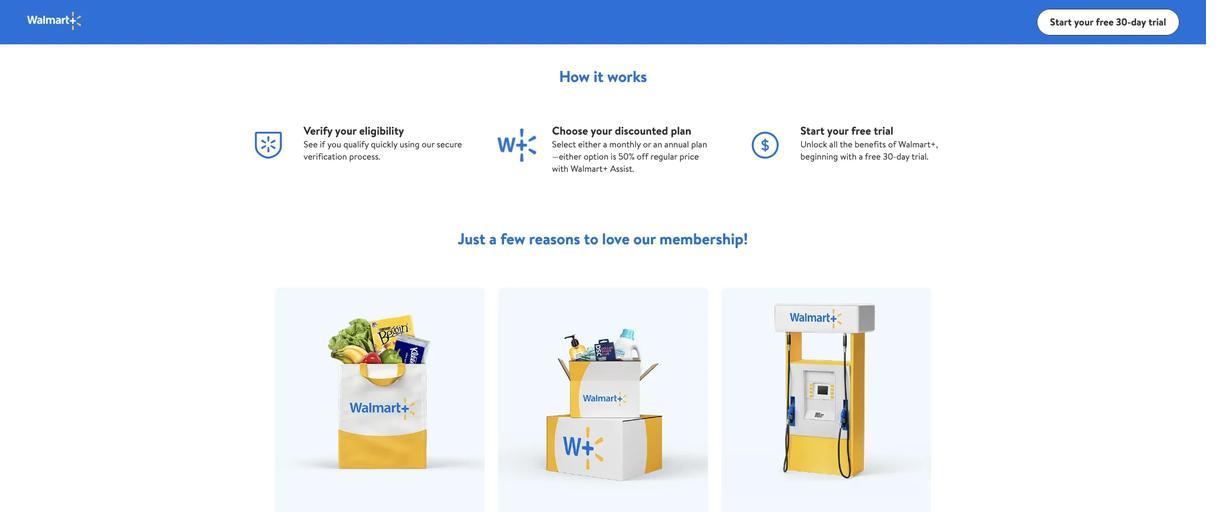 Task type: describe. For each thing, give the bounding box(es) containing it.
you
[[327, 138, 341, 150]]

see
[[304, 138, 318, 150]]

off
[[637, 150, 649, 163]]

​choose your discounted plan select either a monthly or an annual plan —either option is 50% off regular price with walmart+ assist.
[[552, 123, 708, 175]]

secure
[[437, 138, 462, 150]]

trial inside start your free trial unlock all the benefits of walmart+, beginning with a free 30-day trial.
[[874, 123, 894, 138]]

quickly
[[371, 138, 398, 150]]

verify your eligibility see if you qualify quickly using our secure verification process.
[[304, 123, 462, 163]]

free for trial
[[852, 123, 872, 138]]

how it works
[[559, 65, 647, 87]]

50%
[[619, 150, 635, 163]]

trial.
[[912, 150, 929, 163]]

0 horizontal spatial a
[[489, 228, 497, 250]]

walmart plus image
[[27, 11, 83, 31]]

a inside start your free trial unlock all the benefits of walmart+, beginning with a free 30-day trial.
[[859, 150, 863, 163]]

all
[[830, 138, 838, 150]]

start for 30-
[[1051, 15, 1072, 29]]

few
[[501, 228, 526, 250]]

30- inside start your free 30-day trial button
[[1117, 15, 1132, 29]]

using
[[400, 138, 420, 150]]

2 vertical spatial free
[[865, 150, 881, 163]]

your for see
[[335, 123, 357, 138]]

your for plan
[[591, 123, 612, 138]]

eligibility
[[359, 123, 404, 138]]

or
[[643, 138, 652, 150]]

our inside verify your eligibility see if you qualify quickly using our secure verification process.
[[422, 138, 435, 150]]

with inside start your free trial unlock all the benefits of walmart+, beginning with a free 30-day trial.
[[841, 150, 857, 163]]

start your free 30-day trial
[[1051, 15, 1167, 29]]

select
[[552, 138, 576, 150]]

of
[[889, 138, 897, 150]]

walmart+
[[571, 163, 608, 175]]

it
[[594, 65, 604, 87]]

regular
[[651, 150, 678, 163]]

[ld] moneycircle image
[[743, 123, 788, 168]]

walmart+,
[[899, 138, 939, 150]]

benefits
[[855, 138, 886, 150]]



Task type: locate. For each thing, give the bounding box(es) containing it.
start inside start your free trial unlock all the benefits of walmart+, beginning with a free 30-day trial.
[[801, 123, 825, 138]]

[ld] walmartprotectionplan (1) image
[[246, 123, 290, 168]]

works
[[608, 65, 647, 87]]

1 vertical spatial day
[[897, 150, 910, 163]]

your inside ​choose your discounted plan select either a monthly or an annual plan —either option is 50% off regular price with walmart+ assist.
[[591, 123, 612, 138]]

day
[[1132, 15, 1147, 29], [897, 150, 910, 163]]

reasons
[[529, 228, 581, 250]]

monthly
[[610, 138, 641, 150]]

love
[[602, 228, 630, 250]]

an
[[654, 138, 663, 150]]

how
[[559, 65, 590, 87]]

30-
[[1117, 15, 1132, 29], [883, 150, 897, 163]]

0 vertical spatial free
[[1096, 15, 1114, 29]]

trial inside button
[[1149, 15, 1167, 29]]

​choose
[[552, 123, 588, 138]]

with down select
[[552, 163, 569, 175]]

your inside button
[[1075, 15, 1094, 29]]

free for 30-
[[1096, 15, 1114, 29]]

our right using
[[422, 138, 435, 150]]

either
[[578, 138, 601, 150]]

the
[[840, 138, 853, 150]]

plan right 'annual'
[[692, 138, 708, 150]]

just a few reasons to love our membership!
[[458, 228, 749, 250]]

discounted
[[615, 123, 669, 138]]

1 vertical spatial our
[[634, 228, 656, 250]]

1 vertical spatial trial
[[874, 123, 894, 138]]

free
[[1096, 15, 1114, 29], [852, 123, 872, 138], [865, 150, 881, 163]]

your
[[1075, 15, 1094, 29], [335, 123, 357, 138], [591, 123, 612, 138], [828, 123, 849, 138]]

start
[[1051, 15, 1072, 29], [801, 123, 825, 138]]

0 vertical spatial start
[[1051, 15, 1072, 29]]

1 vertical spatial free
[[852, 123, 872, 138]]

if
[[320, 138, 325, 150]]

verify
[[304, 123, 333, 138]]

start for trial
[[801, 123, 825, 138]]

process.
[[349, 150, 381, 163]]

is
[[611, 150, 617, 163]]

unlock
[[801, 138, 828, 150]]

0 horizontal spatial our
[[422, 138, 435, 150]]

0 vertical spatial trial
[[1149, 15, 1167, 29]]

your inside verify your eligibility see if you qualify quickly using our secure verification process.
[[335, 123, 357, 138]]

with
[[841, 150, 857, 163], [552, 163, 569, 175]]

[ld] walmartplus image
[[495, 123, 539, 168]]

beginning
[[801, 150, 839, 163]]

a inside ​choose your discounted plan select either a monthly or an annual plan —either option is 50% off regular price with walmart+ assist.
[[603, 138, 608, 150]]

plan
[[671, 123, 692, 138], [692, 138, 708, 150]]

a left "is" in the top of the page
[[603, 138, 608, 150]]

trial
[[1149, 15, 1167, 29], [874, 123, 894, 138]]

30- inside start your free trial unlock all the benefits of walmart+, beginning with a free 30-day trial.
[[883, 150, 897, 163]]

free inside button
[[1096, 15, 1114, 29]]

start inside start your free 30-day trial button
[[1051, 15, 1072, 29]]

a right the
[[859, 150, 863, 163]]

with inside ​choose your discounted plan select either a monthly or an annual plan —either option is 50% off regular price with walmart+ assist.
[[552, 163, 569, 175]]

0 horizontal spatial day
[[897, 150, 910, 163]]

list
[[231, 114, 976, 184]]

your for 30-
[[1075, 15, 1094, 29]]

list containing verify your eligibility
[[231, 114, 976, 184]]

your inside start your free trial unlock all the benefits of walmart+, beginning with a free 30-day trial.
[[828, 123, 849, 138]]

day inside start your free trial unlock all the benefits of walmart+, beginning with a free 30-day trial.
[[897, 150, 910, 163]]

1 horizontal spatial our
[[634, 228, 656, 250]]

annual
[[665, 138, 689, 150]]

0 horizontal spatial trial
[[874, 123, 894, 138]]

2 horizontal spatial a
[[859, 150, 863, 163]]

membership!
[[660, 228, 749, 250]]

1 horizontal spatial day
[[1132, 15, 1147, 29]]

0 horizontal spatial start
[[801, 123, 825, 138]]

start your free 30-day trial button
[[1037, 9, 1180, 36]]

option
[[584, 150, 609, 163]]

a
[[603, 138, 608, 150], [859, 150, 863, 163], [489, 228, 497, 250]]

0 vertical spatial our
[[422, 138, 435, 150]]

0 horizontal spatial with
[[552, 163, 569, 175]]

verification
[[304, 150, 347, 163]]

1 horizontal spatial start
[[1051, 15, 1072, 29]]

to
[[584, 228, 599, 250]]

price
[[680, 150, 699, 163]]

start your free trial unlock all the benefits of walmart+, beginning with a free 30-day trial.
[[801, 123, 939, 163]]

1 horizontal spatial 30-
[[1117, 15, 1132, 29]]

qualify
[[344, 138, 369, 150]]

plan right an
[[671, 123, 692, 138]]

1 horizontal spatial a
[[603, 138, 608, 150]]

1 horizontal spatial trial
[[1149, 15, 1167, 29]]

1 horizontal spatial with
[[841, 150, 857, 163]]

our
[[422, 138, 435, 150], [634, 228, 656, 250]]

day inside button
[[1132, 15, 1147, 29]]

just
[[458, 228, 486, 250]]

assist.
[[611, 163, 634, 175]]

0 vertical spatial 30-
[[1117, 15, 1132, 29]]

1 vertical spatial 30-
[[883, 150, 897, 163]]

your for trial
[[828, 123, 849, 138]]

with right all on the top right
[[841, 150, 857, 163]]

1 vertical spatial start
[[801, 123, 825, 138]]

0 horizontal spatial 30-
[[883, 150, 897, 163]]

0 vertical spatial day
[[1132, 15, 1147, 29]]

—either
[[552, 150, 582, 163]]

our right love
[[634, 228, 656, 250]]

a left few
[[489, 228, 497, 250]]



Task type: vqa. For each thing, say whether or not it's contained in the screenshot.
deals
no



